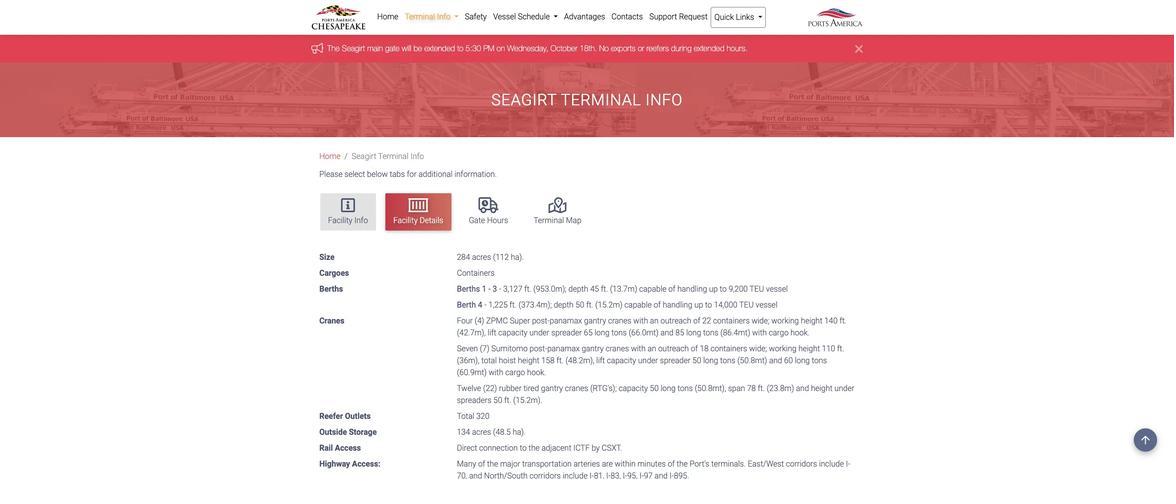 Task type: locate. For each thing, give the bounding box(es) containing it.
0 vertical spatial an
[[650, 316, 659, 325]]

ha). right (112
[[511, 252, 524, 262]]

1 vertical spatial corridors
[[530, 471, 561, 479]]

home link up gate
[[374, 7, 402, 27]]

up
[[709, 284, 718, 293], [695, 300, 704, 309]]

outside storage
[[320, 427, 377, 437]]

ft. right 158
[[557, 356, 564, 365]]

acres down 320
[[472, 427, 491, 437]]

long
[[595, 328, 610, 337], [687, 328, 702, 337], [704, 356, 719, 365], [795, 356, 810, 365], [661, 383, 676, 393]]

0 vertical spatial lift
[[488, 328, 497, 337]]

cranes left (rtg's);
[[565, 383, 589, 393]]

corridors right east/west
[[786, 459, 818, 468]]

ft.
[[525, 284, 532, 293], [601, 284, 608, 293], [510, 300, 517, 309], [587, 300, 594, 309], [840, 316, 847, 325], [838, 344, 845, 353], [557, 356, 564, 365], [758, 383, 765, 393], [504, 395, 512, 405]]

panamax up 158
[[548, 344, 580, 353]]

1 vertical spatial ha).
[[513, 427, 526, 437]]

of
[[669, 284, 676, 293], [654, 300, 661, 309], [694, 316, 701, 325], [691, 344, 698, 353], [478, 459, 485, 468], [668, 459, 675, 468]]

to up major on the left bottom of page
[[520, 443, 527, 452]]

seagirt terminal info
[[492, 91, 683, 109], [352, 152, 424, 161]]

lift right (48.2m),
[[597, 356, 605, 365]]

1
[[482, 284, 487, 293]]

0 horizontal spatial up
[[695, 300, 704, 309]]

- left 3 on the bottom left
[[489, 284, 491, 293]]

1 horizontal spatial facility
[[394, 216, 418, 225]]

0 vertical spatial working
[[772, 316, 799, 325]]

pm
[[484, 44, 495, 53]]

the up transportation in the bottom of the page
[[529, 443, 540, 452]]

2 extended from the left
[[694, 44, 725, 53]]

the down connection
[[487, 459, 498, 468]]

containers down (86.4mt) at the right bottom of page
[[711, 344, 748, 353]]

1 vertical spatial vessel
[[756, 300, 778, 309]]

wide; inside four (4) zpmc super post-panamax gantry cranes with an outreach of 22 containers wide; working height 140 ft. (42.7m), lift capacity under spreader 65 long tons (66.0mt) and 85 long tons (86.4mt) with cargo hook.
[[752, 316, 770, 325]]

exports
[[611, 44, 636, 53]]

terminals.
[[712, 459, 746, 468]]

(42.7m),
[[457, 328, 486, 337]]

details
[[420, 216, 444, 225]]

1 facility from the left
[[328, 216, 353, 225]]

outreach down 85
[[658, 344, 689, 353]]

0 vertical spatial wide;
[[752, 316, 770, 325]]

berth
[[457, 300, 476, 309]]

facility inside "link"
[[328, 216, 353, 225]]

with down (66.0mt)
[[631, 344, 646, 353]]

home up please
[[320, 152, 341, 161]]

gantry inside twelve (22) rubber tired gantry cranes (rtg's); capacity 50 long tons (50.8mt), span 78 ft. (23.8m) and height under spreaders 50 ft. (15.2m).
[[541, 383, 563, 393]]

spreader inside seven (7) sumitomo post-panamax gantry cranes with an outreach of 18 containers wide; working height 110 ft. (36m), total hoist height 158 ft. (48.2m), lift capacity under spreader 50 long tons (50.8mt) and 60 long tons (60.9mt) with cargo hook.
[[660, 356, 691, 365]]

tired
[[524, 383, 539, 393]]

1 vertical spatial gantry
[[582, 344, 604, 353]]

to up 22
[[705, 300, 712, 309]]

1 horizontal spatial spreader
[[660, 356, 691, 365]]

berths down cargoes
[[320, 284, 343, 293]]

an up (66.0mt)
[[650, 316, 659, 325]]

1 vertical spatial outreach
[[658, 344, 689, 353]]

of inside four (4) zpmc super post-panamax gantry cranes with an outreach of 22 containers wide; working height 140 ft. (42.7m), lift capacity under spreader 65 long tons (66.0mt) and 85 long tons (86.4mt) with cargo hook.
[[694, 316, 701, 325]]

0 horizontal spatial lift
[[488, 328, 497, 337]]

home
[[377, 12, 399, 21], [320, 152, 341, 161]]

0 vertical spatial capacity
[[499, 328, 528, 337]]

3,127
[[503, 284, 523, 293]]

gantry inside four (4) zpmc super post-panamax gantry cranes with an outreach of 22 containers wide; working height 140 ft. (42.7m), lift capacity under spreader 65 long tons (66.0mt) and 85 long tons (86.4mt) with cargo hook.
[[584, 316, 606, 325]]

highway access:
[[320, 459, 381, 468]]

0 vertical spatial containers
[[713, 316, 750, 325]]

cranes down berth 4 - 1,225 ft. (373.4m); depth 50 ft. (15.2m) capable of handling up to 14,000 teu vessel
[[608, 316, 632, 325]]

facility up size
[[328, 216, 353, 225]]

1 vertical spatial seagirt terminal info
[[352, 152, 424, 161]]

(15.2m)
[[596, 300, 623, 309]]

0 vertical spatial post-
[[532, 316, 550, 325]]

0 horizontal spatial cargo
[[506, 368, 525, 377]]

ha).
[[511, 252, 524, 262], [513, 427, 526, 437]]

and inside twelve (22) rubber tired gantry cranes (rtg's); capacity 50 long tons (50.8mt), span 78 ft. (23.8m) and height under spreaders 50 ft. (15.2m).
[[796, 383, 809, 393]]

ft. down rubber
[[504, 395, 512, 405]]

1 horizontal spatial up
[[709, 284, 718, 293]]

an down (66.0mt)
[[648, 344, 657, 353]]

50 down "(22)" at left
[[494, 395, 503, 405]]

lift inside four (4) zpmc super post-panamax gantry cranes with an outreach of 22 containers wide; working height 140 ft. (42.7m), lift capacity under spreader 65 long tons (66.0mt) and 85 long tons (86.4mt) with cargo hook.
[[488, 328, 497, 337]]

1 horizontal spatial -
[[489, 284, 491, 293]]

tons down "110"
[[812, 356, 828, 365]]

height down "110"
[[811, 383, 833, 393]]

0 vertical spatial cranes
[[608, 316, 632, 325]]

ha). right (48.5
[[513, 427, 526, 437]]

1 horizontal spatial hook.
[[791, 328, 810, 337]]

and left 85
[[661, 328, 674, 337]]

0 vertical spatial teu
[[750, 284, 764, 293]]

capable down (13.7m)
[[625, 300, 652, 309]]

ft. right "110"
[[838, 344, 845, 353]]

long inside twelve (22) rubber tired gantry cranes (rtg's); capacity 50 long tons (50.8mt), span 78 ft. (23.8m) and height under spreaders 50 ft. (15.2m).
[[661, 383, 676, 393]]

minutes
[[638, 459, 666, 468]]

cranes down (66.0mt)
[[606, 344, 629, 353]]

0 vertical spatial outreach
[[661, 316, 692, 325]]

(7)
[[480, 344, 490, 353]]

rail
[[320, 443, 333, 452]]

- right 3 on the bottom left
[[499, 284, 502, 293]]

1 horizontal spatial under
[[638, 356, 658, 365]]

cranes inside twelve (22) rubber tired gantry cranes (rtg's); capacity 50 long tons (50.8mt), span 78 ft. (23.8m) and height under spreaders 50 ft. (15.2m).
[[565, 383, 589, 393]]

facility
[[328, 216, 353, 225], [394, 216, 418, 225]]

0 horizontal spatial home
[[320, 152, 341, 161]]

tab list
[[316, 189, 863, 235]]

super
[[510, 316, 530, 325]]

cargo inside seven (7) sumitomo post-panamax gantry cranes with an outreach of 18 containers wide; working height 110 ft. (36m), total hoist height 158 ft. (48.2m), lift capacity under spreader 50 long tons (50.8mt) and 60 long tons (60.9mt) with cargo hook.
[[506, 368, 525, 377]]

under down super
[[530, 328, 550, 337]]

home up gate
[[377, 12, 399, 21]]

50 down 18
[[693, 356, 702, 365]]

teu down 9,200
[[740, 300, 754, 309]]

tons inside twelve (22) rubber tired gantry cranes (rtg's); capacity 50 long tons (50.8mt), span 78 ft. (23.8m) and height under spreaders 50 ft. (15.2m).
[[678, 383, 693, 393]]

1 vertical spatial working
[[769, 344, 797, 353]]

0 horizontal spatial facility
[[328, 216, 353, 225]]

0 vertical spatial spreader
[[552, 328, 582, 337]]

1 horizontal spatial corridors
[[786, 459, 818, 468]]

capacity right (rtg's);
[[619, 383, 648, 393]]

1 vertical spatial panamax
[[548, 344, 580, 353]]

ft. right 140
[[840, 316, 847, 325]]

hook. down 158
[[527, 368, 546, 377]]

bullhorn image
[[312, 43, 327, 54]]

an inside seven (7) sumitomo post-panamax gantry cranes with an outreach of 18 containers wide; working height 110 ft. (36m), total hoist height 158 ft. (48.2m), lift capacity under spreader 50 long tons (50.8mt) and 60 long tons (60.9mt) with cargo hook.
[[648, 344, 657, 353]]

0 horizontal spatial berths
[[320, 284, 343, 293]]

highway
[[320, 459, 350, 468]]

terminal inside tab list
[[534, 216, 564, 225]]

0 vertical spatial hook.
[[791, 328, 810, 337]]

hours.
[[727, 44, 748, 53]]

teu right 9,200
[[750, 284, 764, 293]]

0 vertical spatial home link
[[374, 7, 402, 27]]

0 vertical spatial home
[[377, 12, 399, 21]]

contacts link
[[609, 7, 646, 27]]

0 vertical spatial under
[[530, 328, 550, 337]]

will
[[402, 44, 412, 53]]

0 vertical spatial acres
[[472, 252, 491, 262]]

0 horizontal spatial extended
[[425, 44, 455, 53]]

information.
[[455, 170, 497, 179]]

storage
[[349, 427, 377, 437]]

berths for berths
[[320, 284, 343, 293]]

panamax down the (373.4m);
[[550, 316, 582, 325]]

1 vertical spatial home
[[320, 152, 341, 161]]

extended right be
[[425, 44, 455, 53]]

capacity down super
[[499, 328, 528, 337]]

0 vertical spatial ha).
[[511, 252, 524, 262]]

berths for berths 1 - 3 - 3,127 ft. (953.0m); depth 45 ft. (13.7m) capable of handling up to 9,200 teu vessel
[[457, 284, 480, 293]]

1 horizontal spatial lift
[[597, 356, 605, 365]]

long down seven (7) sumitomo post-panamax gantry cranes with an outreach of 18 containers wide; working height 110 ft. (36m), total hoist height 158 ft. (48.2m), lift capacity under spreader 50 long tons (50.8mt) and 60 long tons (60.9mt) with cargo hook.
[[661, 383, 676, 393]]

to
[[457, 44, 464, 53], [720, 284, 727, 293], [705, 300, 712, 309], [520, 443, 527, 452]]

and right "(23.8m)"
[[796, 383, 809, 393]]

(rtg's);
[[591, 383, 617, 393]]

1 vertical spatial up
[[695, 300, 704, 309]]

height left 140
[[801, 316, 823, 325]]

containers inside seven (7) sumitomo post-panamax gantry cranes with an outreach of 18 containers wide; working height 110 ft. (36m), total hoist height 158 ft. (48.2m), lift capacity under spreader 50 long tons (50.8mt) and 60 long tons (60.9mt) with cargo hook.
[[711, 344, 748, 353]]

1 vertical spatial spreader
[[660, 356, 691, 365]]

to inside 'alert'
[[457, 44, 464, 53]]

22
[[703, 316, 711, 325]]

0 vertical spatial panamax
[[550, 316, 582, 325]]

north/south
[[484, 471, 528, 479]]

2 acres from the top
[[472, 427, 491, 437]]

1 horizontal spatial berths
[[457, 284, 480, 293]]

0 horizontal spatial -
[[485, 300, 487, 309]]

up up 14,000
[[709, 284, 718, 293]]

1 horizontal spatial seagirt terminal info
[[492, 91, 683, 109]]

extended right the during at the top right of the page
[[694, 44, 725, 53]]

below
[[367, 170, 388, 179]]

(50.8mt),
[[695, 383, 727, 393]]

post- up 158
[[530, 344, 548, 353]]

no
[[599, 44, 609, 53]]

transportation
[[523, 459, 572, 468]]

cargo inside four (4) zpmc super post-panamax gantry cranes with an outreach of 22 containers wide; working height 140 ft. (42.7m), lift capacity under spreader 65 long tons (66.0mt) and 85 long tons (86.4mt) with cargo hook.
[[769, 328, 789, 337]]

select
[[345, 170, 365, 179]]

lift down 'zpmc'
[[488, 328, 497, 337]]

east/west
[[748, 459, 784, 468]]

advantages
[[564, 12, 605, 21]]

vessel right 14,000
[[756, 300, 778, 309]]

sumitomo
[[492, 344, 528, 353]]

1 vertical spatial cargo
[[506, 368, 525, 377]]

access:
[[352, 459, 381, 468]]

capacity up (rtg's);
[[607, 356, 637, 365]]

corridors
[[786, 459, 818, 468], [530, 471, 561, 479]]

vessel
[[766, 284, 788, 293], [756, 300, 778, 309]]

1 extended from the left
[[425, 44, 455, 53]]

within
[[615, 459, 636, 468]]

spreader left 65
[[552, 328, 582, 337]]

0 horizontal spatial under
[[530, 328, 550, 337]]

0 horizontal spatial include
[[563, 471, 588, 479]]

cargo down hoist on the left bottom of the page
[[506, 368, 525, 377]]

2 vertical spatial gantry
[[541, 383, 563, 393]]

-
[[489, 284, 491, 293], [499, 284, 502, 293], [485, 300, 487, 309]]

(953.0m);
[[534, 284, 567, 293]]

50 down seven (7) sumitomo post-panamax gantry cranes with an outreach of 18 containers wide; working height 110 ft. (36m), total hoist height 158 ft. (48.2m), lift capacity under spreader 50 long tons (50.8mt) and 60 long tons (60.9mt) with cargo hook.
[[650, 383, 659, 393]]

0 vertical spatial seagirt terminal info
[[492, 91, 683, 109]]

1 vertical spatial lift
[[597, 356, 605, 365]]

50 left (15.2m)
[[576, 300, 585, 309]]

cargo
[[769, 328, 789, 337], [506, 368, 525, 377]]

1 horizontal spatial home
[[377, 12, 399, 21]]

acres
[[472, 252, 491, 262], [472, 427, 491, 437]]

home link up please
[[320, 152, 341, 161]]

ft. right 3,127
[[525, 284, 532, 293]]

facility details link
[[386, 193, 452, 231]]

under down (66.0mt)
[[638, 356, 658, 365]]

to left the 5:30
[[457, 44, 464, 53]]

1 vertical spatial wide;
[[750, 344, 767, 353]]

158
[[542, 356, 555, 365]]

lift inside seven (7) sumitomo post-panamax gantry cranes with an outreach of 18 containers wide; working height 110 ft. (36m), total hoist height 158 ft. (48.2m), lift capacity under spreader 50 long tons (50.8mt) and 60 long tons (60.9mt) with cargo hook.
[[597, 356, 605, 365]]

with right (86.4mt) at the right bottom of page
[[753, 328, 767, 337]]

1 horizontal spatial extended
[[694, 44, 725, 53]]

wide;
[[752, 316, 770, 325], [750, 344, 767, 353]]

reefer
[[320, 411, 343, 421]]

gantry down 65
[[582, 344, 604, 353]]

- right the 4
[[485, 300, 487, 309]]

1 vertical spatial seagirt
[[492, 91, 557, 109]]

1 vertical spatial containers
[[711, 344, 748, 353]]

seagirt inside 'alert'
[[342, 44, 365, 53]]

0 horizontal spatial home link
[[320, 152, 341, 161]]

connection
[[479, 443, 518, 452]]

1 vertical spatial an
[[648, 344, 657, 353]]

0 horizontal spatial spreader
[[552, 328, 582, 337]]

acres up containers
[[472, 252, 491, 262]]

hook. inside four (4) zpmc super post-panamax gantry cranes with an outreach of 22 containers wide; working height 140 ft. (42.7m), lift capacity under spreader 65 long tons (66.0mt) and 85 long tons (86.4mt) with cargo hook.
[[791, 328, 810, 337]]

cranes inside seven (7) sumitomo post-panamax gantry cranes with an outreach of 18 containers wide; working height 110 ft. (36m), total hoist height 158 ft. (48.2m), lift capacity under spreader 50 long tons (50.8mt) and 60 long tons (60.9mt) with cargo hook.
[[606, 344, 629, 353]]

and left 60
[[770, 356, 783, 365]]

outreach up 85
[[661, 316, 692, 325]]

60
[[785, 356, 793, 365]]

height left "110"
[[799, 344, 820, 353]]

0 horizontal spatial the
[[487, 459, 498, 468]]

and right 97
[[655, 471, 668, 479]]

ha). for 134 acres (48.5 ha).
[[513, 427, 526, 437]]

with down total
[[489, 368, 504, 377]]

facility left details
[[394, 216, 418, 225]]

support request link
[[646, 7, 711, 27]]

hook. up 60
[[791, 328, 810, 337]]

1 vertical spatial capable
[[625, 300, 652, 309]]

1 vertical spatial acres
[[472, 427, 491, 437]]

and inside four (4) zpmc super post-panamax gantry cranes with an outreach of 22 containers wide; working height 140 ft. (42.7m), lift capacity under spreader 65 long tons (66.0mt) and 85 long tons (86.4mt) with cargo hook.
[[661, 328, 674, 337]]

home link
[[374, 7, 402, 27], [320, 152, 341, 161]]

gantry right tired
[[541, 383, 563, 393]]

tons left (50.8mt),
[[678, 383, 693, 393]]

1 acres from the top
[[472, 252, 491, 262]]

0 vertical spatial include
[[820, 459, 844, 468]]

0 vertical spatial cargo
[[769, 328, 789, 337]]

hook.
[[791, 328, 810, 337], [527, 368, 546, 377]]

vessel
[[493, 12, 516, 21]]

post- inside seven (7) sumitomo post-panamax gantry cranes with an outreach of 18 containers wide; working height 110 ft. (36m), total hoist height 158 ft. (48.2m), lift capacity under spreader 50 long tons (50.8mt) and 60 long tons (60.9mt) with cargo hook.
[[530, 344, 548, 353]]

handling up 22
[[678, 284, 708, 293]]

1 berths from the left
[[320, 284, 343, 293]]

1 vertical spatial handling
[[663, 300, 693, 309]]

under down "110"
[[835, 383, 855, 393]]

advantages link
[[561, 7, 609, 27]]

capable right (13.7m)
[[640, 284, 667, 293]]

1 vertical spatial teu
[[740, 300, 754, 309]]

0 horizontal spatial corridors
[[530, 471, 561, 479]]

gantry up 65
[[584, 316, 606, 325]]

post- down the (373.4m);
[[532, 316, 550, 325]]

0 horizontal spatial hook.
[[527, 368, 546, 377]]

1 vertical spatial cranes
[[606, 344, 629, 353]]

0 vertical spatial gantry
[[584, 316, 606, 325]]

please
[[320, 170, 343, 179]]

18
[[700, 344, 709, 353]]

1 vertical spatial under
[[638, 356, 658, 365]]

1 vertical spatial capacity
[[607, 356, 637, 365]]

quick links link
[[711, 7, 766, 28]]

1 horizontal spatial home link
[[374, 7, 402, 27]]

seagirt
[[342, 44, 365, 53], [492, 91, 557, 109], [352, 152, 377, 161]]

berths left 1
[[457, 284, 480, 293]]

1 vertical spatial home link
[[320, 152, 341, 161]]

with up (66.0mt)
[[634, 316, 648, 325]]

85
[[676, 328, 685, 337]]

working inside seven (7) sumitomo post-panamax gantry cranes with an outreach of 18 containers wide; working height 110 ft. (36m), total hoist height 158 ft. (48.2m), lift capacity under spreader 50 long tons (50.8mt) and 60 long tons (60.9mt) with cargo hook.
[[769, 344, 797, 353]]

2 vertical spatial capacity
[[619, 383, 648, 393]]

spreader down 85
[[660, 356, 691, 365]]

berths
[[320, 284, 343, 293], [457, 284, 480, 293]]

and right 70, at the left
[[469, 471, 482, 479]]

(373.4m);
[[519, 300, 552, 309]]

1 horizontal spatial include
[[820, 459, 844, 468]]

capacity
[[499, 328, 528, 337], [607, 356, 637, 365], [619, 383, 648, 393]]

access
[[335, 443, 361, 452]]

up up 22
[[695, 300, 704, 309]]

1 vertical spatial hook.
[[527, 368, 546, 377]]

2 horizontal spatial under
[[835, 383, 855, 393]]

2 facility from the left
[[394, 216, 418, 225]]

corridors down transportation in the bottom of the page
[[530, 471, 561, 479]]

50
[[576, 300, 585, 309], [693, 356, 702, 365], [650, 383, 659, 393], [494, 395, 503, 405]]

2 vertical spatial under
[[835, 383, 855, 393]]

teu
[[750, 284, 764, 293], [740, 300, 754, 309]]

0 vertical spatial corridors
[[786, 459, 818, 468]]

the up '895.​'
[[677, 459, 688, 468]]

1 horizontal spatial cargo
[[769, 328, 789, 337]]

2 vertical spatial cranes
[[565, 383, 589, 393]]

terminal map
[[534, 216, 582, 225]]

direct connection to the adjacent ictf by csxt.
[[457, 443, 623, 452]]

1 vertical spatial post-
[[530, 344, 548, 353]]

2 berths from the left
[[457, 284, 480, 293]]

0 vertical spatial seagirt
[[342, 44, 365, 53]]

1 vertical spatial include
[[563, 471, 588, 479]]

vessel right 9,200
[[766, 284, 788, 293]]

handling up 85
[[663, 300, 693, 309]]

depth down (953.0m);
[[554, 300, 574, 309]]



Task type: vqa. For each thing, say whether or not it's contained in the screenshot.
containers inside Seven (7) Sumitomo post-panamax gantry cranes with an outreach of 18 containers wide; working height 110 ft. (36m), total hoist height 158 ft. (48.2m), lift capacity under spreader 50 long tons (50.8mt) and 60 long tons (60.9mt) with cargo hook.
yes



Task type: describe. For each thing, give the bounding box(es) containing it.
height inside four (4) zpmc super post-panamax gantry cranes with an outreach of 22 containers wide; working height 140 ft. (42.7m), lift capacity under spreader 65 long tons (66.0mt) and 85 long tons (86.4mt) with cargo hook.
[[801, 316, 823, 325]]

outreach inside four (4) zpmc super post-panamax gantry cranes with an outreach of 22 containers wide; working height 140 ft. (42.7m), lift capacity under spreader 65 long tons (66.0mt) and 85 long tons (86.4mt) with cargo hook.
[[661, 316, 692, 325]]

october
[[551, 44, 578, 53]]

under inside twelve (22) rubber tired gantry cranes (rtg's); capacity 50 long tons (50.8mt), span 78 ft. (23.8m) and height under spreaders 50 ft. (15.2m).
[[835, 383, 855, 393]]

facility for facility info
[[328, 216, 353, 225]]

request
[[679, 12, 708, 21]]

hook. inside seven (7) sumitomo post-panamax gantry cranes with an outreach of 18 containers wide; working height 110 ft. (36m), total hoist height 158 ft. (48.2m), lift capacity under spreader 50 long tons (50.8mt) and 60 long tons (60.9mt) with cargo hook.
[[527, 368, 546, 377]]

rubber
[[499, 383, 522, 393]]

45
[[591, 284, 599, 293]]

95,
[[628, 471, 638, 479]]

panamax inside seven (7) sumitomo post-panamax gantry cranes with an outreach of 18 containers wide; working height 110 ft. (36m), total hoist height 158 ft. (48.2m), lift capacity under spreader 50 long tons (50.8mt) and 60 long tons (60.9mt) with cargo hook.
[[548, 344, 580, 353]]

(50.8mt)
[[738, 356, 768, 365]]

containers inside four (4) zpmc super post-panamax gantry cranes with an outreach of 22 containers wide; working height 140 ft. (42.7m), lift capacity under spreader 65 long tons (66.0mt) and 85 long tons (86.4mt) with cargo hook.
[[713, 316, 750, 325]]

long right 60
[[795, 356, 810, 365]]

for
[[407, 170, 417, 179]]

capacity inside seven (7) sumitomo post-panamax gantry cranes with an outreach of 18 containers wide; working height 110 ft. (36m), total hoist height 158 ft. (48.2m), lift capacity under spreader 50 long tons (50.8mt) and 60 long tons (60.9mt) with cargo hook.
[[607, 356, 637, 365]]

safety link
[[462, 7, 490, 27]]

0 vertical spatial vessel
[[766, 284, 788, 293]]

quick links
[[715, 12, 757, 22]]

or
[[638, 44, 645, 53]]

four (4) zpmc super post-panamax gantry cranes with an outreach of 22 containers wide; working height 140 ft. (42.7m), lift capacity under spreader 65 long tons (66.0mt) and 85 long tons (86.4mt) with cargo hook.
[[457, 316, 847, 337]]

tons down 22
[[704, 328, 719, 337]]

(60.9mt)
[[457, 368, 487, 377]]

under inside four (4) zpmc super post-panamax gantry cranes with an outreach of 22 containers wide; working height 140 ft. (42.7m), lift capacity under spreader 65 long tons (66.0mt) and 85 long tons (86.4mt) with cargo hook.
[[530, 328, 550, 337]]

4
[[478, 300, 483, 309]]

tons left (50.8mt)
[[721, 356, 736, 365]]

0 vertical spatial depth
[[569, 284, 589, 293]]

long right 65
[[595, 328, 610, 337]]

and inside seven (7) sumitomo post-panamax gantry cranes with an outreach of 18 containers wide; working height 110 ft. (36m), total hoist height 158 ft. (48.2m), lift capacity under spreader 50 long tons (50.8mt) and 60 long tons (60.9mt) with cargo hook.
[[770, 356, 783, 365]]

134 acres (48.5 ha).
[[457, 427, 526, 437]]

- for 3
[[489, 284, 491, 293]]

2 vertical spatial seagirt
[[352, 152, 377, 161]]

schedule
[[518, 12, 550, 21]]

of inside seven (7) sumitomo post-panamax gantry cranes with an outreach of 18 containers wide; working height 110 ft. (36m), total hoist height 158 ft. (48.2m), lift capacity under spreader 50 long tons (50.8mt) and 60 long tons (60.9mt) with cargo hook.
[[691, 344, 698, 353]]

895.​
[[674, 471, 689, 479]]

1,225
[[489, 300, 508, 309]]

(48.2m),
[[566, 356, 595, 365]]

65
[[584, 328, 593, 337]]

long down 18
[[704, 356, 719, 365]]

please select below tabs for additional information.
[[320, 170, 497, 179]]

hoist
[[499, 356, 516, 365]]

outreach inside seven (7) sumitomo post-panamax gantry cranes with an outreach of 18 containers wide; working height 110 ft. (36m), total hoist height 158 ft. (48.2m), lift capacity under spreader 50 long tons (50.8mt) and 60 long tons (60.9mt) with cargo hook.
[[658, 344, 689, 353]]

cargoes
[[320, 268, 349, 278]]

gantry inside seven (7) sumitomo post-panamax gantry cranes with an outreach of 18 containers wide; working height 110 ft. (36m), total hoist height 158 ft. (48.2m), lift capacity under spreader 50 long tons (50.8mt) and 60 long tons (60.9mt) with cargo hook.
[[582, 344, 604, 353]]

post- inside four (4) zpmc super post-panamax gantry cranes with an outreach of 22 containers wide; working height 140 ft. (42.7m), lift capacity under spreader 65 long tons (66.0mt) and 85 long tons (86.4mt) with cargo hook.
[[532, 316, 550, 325]]

are
[[602, 459, 613, 468]]

seven (7) sumitomo post-panamax gantry cranes with an outreach of 18 containers wide; working height 110 ft. (36m), total hoist height 158 ft. (48.2m), lift capacity under spreader 50 long tons (50.8mt) and 60 long tons (60.9mt) with cargo hook.
[[457, 344, 845, 377]]

50 inside seven (7) sumitomo post-panamax gantry cranes with an outreach of 18 containers wide; working height 110 ft. (36m), total hoist height 158 ft. (48.2m), lift capacity under spreader 50 long tons (50.8mt) and 60 long tons (60.9mt) with cargo hook.
[[693, 356, 702, 365]]

cranes inside four (4) zpmc super post-panamax gantry cranes with an outreach of 22 containers wide; working height 140 ft. (42.7m), lift capacity under spreader 65 long tons (66.0mt) and 85 long tons (86.4mt) with cargo hook.
[[608, 316, 632, 325]]

reefers
[[647, 44, 669, 53]]

to left 9,200
[[720, 284, 727, 293]]

during
[[671, 44, 692, 53]]

info inside facility info "link"
[[355, 216, 368, 225]]

284
[[457, 252, 470, 262]]

facility for facility details
[[394, 216, 418, 225]]

additional
[[419, 170, 453, 179]]

long right 85
[[687, 328, 702, 337]]

284 acres (112 ha).
[[457, 252, 524, 262]]

14,000
[[714, 300, 738, 309]]

direct
[[457, 443, 478, 452]]

size
[[320, 252, 335, 262]]

2 horizontal spatial the
[[677, 459, 688, 468]]

outlets
[[345, 411, 371, 421]]

1 vertical spatial depth
[[554, 300, 574, 309]]

facility details
[[394, 216, 444, 225]]

major
[[500, 459, 521, 468]]

ft. down 45
[[587, 300, 594, 309]]

rail access
[[320, 443, 361, 452]]

spreader inside four (4) zpmc super post-panamax gantry cranes with an outreach of 22 containers wide; working height 140 ft. (42.7m), lift capacity under spreader 65 long tons (66.0mt) and 85 long tons (86.4mt) with cargo hook.
[[552, 328, 582, 337]]

panamax inside four (4) zpmc super post-panamax gantry cranes with an outreach of 22 containers wide; working height 140 ft. (42.7m), lift capacity under spreader 65 long tons (66.0mt) and 85 long tons (86.4mt) with cargo hook.
[[550, 316, 582, 325]]

on
[[497, 44, 505, 53]]

be
[[414, 44, 422, 53]]

2 horizontal spatial -
[[499, 284, 502, 293]]

83,
[[611, 471, 621, 479]]

by
[[592, 443, 600, 452]]

many of the major transportation arteries are within minutes of the port's terminals. east/west corridors include i- 70, and north/south corridors include i-81, i-83, i-95, i-97 and i-895.​
[[457, 459, 851, 479]]

port's
[[690, 459, 710, 468]]

an inside four (4) zpmc super post-panamax gantry cranes with an outreach of 22 containers wide; working height 140 ft. (42.7m), lift capacity under spreader 65 long tons (66.0mt) and 85 long tons (86.4mt) with cargo hook.
[[650, 316, 659, 325]]

height inside twelve (22) rubber tired gantry cranes (rtg's); capacity 50 long tons (50.8mt), span 78 ft. (23.8m) and height under spreaders 50 ft. (15.2m).
[[811, 383, 833, 393]]

home for home link to the left
[[320, 152, 341, 161]]

134
[[457, 427, 470, 437]]

cranes
[[320, 316, 345, 325]]

the seagirt main gate will be extended to 5:30 pm on wednesday, october 18th.  no exports or reefers during extended hours. link
[[327, 44, 748, 53]]

info inside "terminal info" link
[[437, 12, 451, 21]]

main
[[367, 44, 383, 53]]

70,
[[457, 471, 467, 479]]

span
[[728, 383, 746, 393]]

ft. right "78" on the right bottom
[[758, 383, 765, 393]]

terminal info link
[[402, 7, 462, 27]]

tabs
[[390, 170, 405, 179]]

140
[[825, 316, 838, 325]]

(23.8m)
[[767, 383, 795, 393]]

(48.5
[[493, 427, 511, 437]]

safety
[[465, 12, 487, 21]]

0 horizontal spatial seagirt terminal info
[[352, 152, 424, 161]]

the seagirt main gate will be extended to 5:30 pm on wednesday, october 18th.  no exports or reefers during extended hours.
[[327, 44, 748, 53]]

csxt.
[[602, 443, 623, 452]]

under inside seven (7) sumitomo post-panamax gantry cranes with an outreach of 18 containers wide; working height 110 ft. (36m), total hoist height 158 ft. (48.2m), lift capacity under spreader 50 long tons (50.8mt) and 60 long tons (60.9mt) with cargo hook.
[[638, 356, 658, 365]]

quick
[[715, 12, 734, 22]]

ha). for 284 acres (112 ha).
[[511, 252, 524, 262]]

home for top home link
[[377, 12, 399, 21]]

110
[[822, 344, 836, 353]]

gate
[[385, 44, 400, 53]]

ft. right 45
[[601, 284, 608, 293]]

close image
[[856, 43, 863, 55]]

containers
[[457, 268, 495, 278]]

(112
[[493, 252, 509, 262]]

1 horizontal spatial the
[[529, 443, 540, 452]]

capacity inside twelve (22) rubber tired gantry cranes (rtg's); capacity 50 long tons (50.8mt), span 78 ft. (23.8m) and height under spreaders 50 ft. (15.2m).
[[619, 383, 648, 393]]

0 vertical spatial up
[[709, 284, 718, 293]]

- for 1,225
[[485, 300, 487, 309]]

ft. right 1,225 at left
[[510, 300, 517, 309]]

terminal map link
[[526, 193, 590, 231]]

the seagirt main gate will be extended to 5:30 pm on wednesday, october 18th.  no exports or reefers during extended hours. alert
[[0, 35, 1175, 63]]

four
[[457, 316, 473, 325]]

capacity inside four (4) zpmc super post-panamax gantry cranes with an outreach of 22 containers wide; working height 140 ft. (42.7m), lift capacity under spreader 65 long tons (66.0mt) and 85 long tons (86.4mt) with cargo hook.
[[499, 328, 528, 337]]

gate
[[469, 216, 485, 225]]

berth 4 - 1,225 ft. (373.4m); depth 50 ft. (15.2m) capable of handling up to 14,000 teu vessel
[[457, 300, 778, 309]]

acres for 284
[[472, 252, 491, 262]]

working inside four (4) zpmc super post-panamax gantry cranes with an outreach of 22 containers wide; working height 140 ft. (42.7m), lift capacity under spreader 65 long tons (66.0mt) and 85 long tons (86.4mt) with cargo hook.
[[772, 316, 799, 325]]

78
[[747, 383, 756, 393]]

3
[[493, 284, 497, 293]]

tab list containing facility info
[[316, 189, 863, 235]]

acres for 134
[[472, 427, 491, 437]]

contacts
[[612, 12, 643, 21]]

wide; inside seven (7) sumitomo post-panamax gantry cranes with an outreach of 18 containers wide; working height 110 ft. (36m), total hoist height 158 ft. (48.2m), lift capacity under spreader 50 long tons (50.8mt) and 60 long tons (60.9mt) with cargo hook.
[[750, 344, 767, 353]]

support
[[650, 12, 677, 21]]

berths 1 - 3 - 3,127 ft. (953.0m); depth 45 ft. (13.7m) capable of handling up to 9,200 teu vessel
[[457, 284, 788, 293]]

height left 158
[[518, 356, 540, 365]]

gate hours link
[[461, 193, 516, 231]]

support request
[[650, 12, 708, 21]]

twelve (22) rubber tired gantry cranes (rtg's); capacity 50 long tons (50.8mt), span 78 ft. (23.8m) and height under spreaders 50 ft. (15.2m).
[[457, 383, 855, 405]]

(36m),
[[457, 356, 480, 365]]

0 vertical spatial capable
[[640, 284, 667, 293]]

(15.2m).
[[513, 395, 543, 405]]

arteries
[[574, 459, 600, 468]]

total
[[482, 356, 497, 365]]

map
[[566, 216, 582, 225]]

tons left (66.0mt)
[[612, 328, 627, 337]]

go to top image
[[1134, 428, 1158, 452]]

ft. inside four (4) zpmc super post-panamax gantry cranes with an outreach of 22 containers wide; working height 140 ft. (42.7m), lift capacity under spreader 65 long tons (66.0mt) and 85 long tons (86.4mt) with cargo hook.
[[840, 316, 847, 325]]

outside
[[320, 427, 347, 437]]

18th.
[[580, 44, 597, 53]]

0 vertical spatial handling
[[678, 284, 708, 293]]



